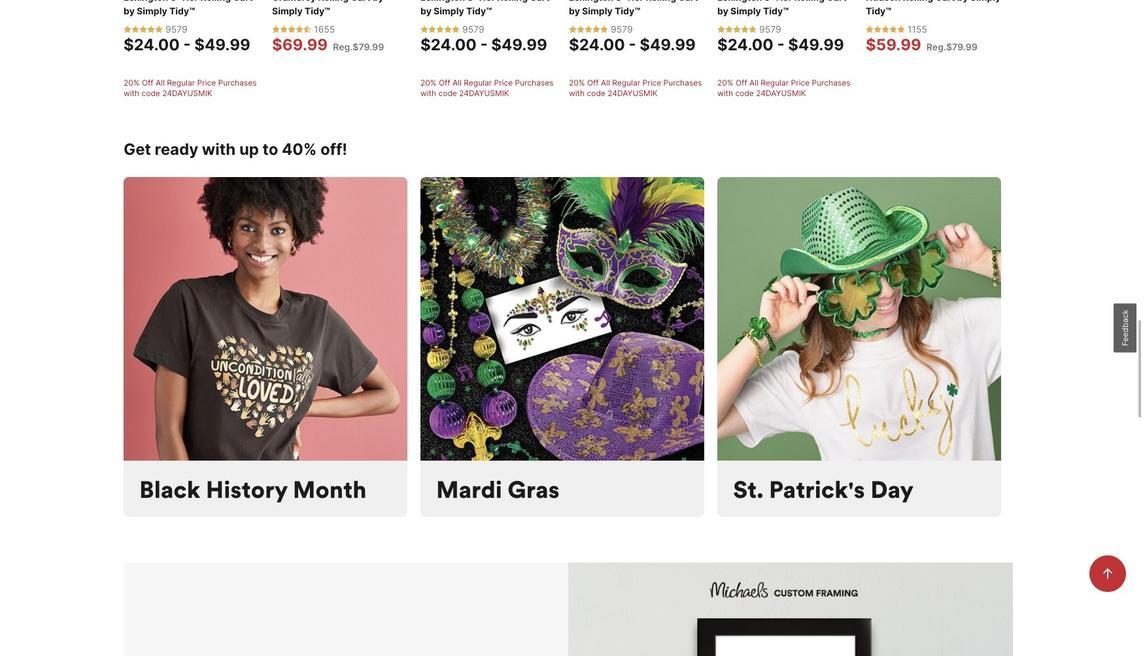 Task type: vqa. For each thing, say whether or not it's contained in the screenshot.
1655
yes



Task type: describe. For each thing, give the bounding box(es) containing it.
4 code from the left
[[736, 80, 754, 90]]

1 all from the left
[[156, 70, 165, 80]]

mardi gras link
[[421, 169, 705, 509]]

$59.99
[[866, 27, 922, 46]]

2 24dayusmik from the left
[[459, 80, 509, 90]]

3 24dayusmik from the left
[[608, 80, 658, 90]]

1 $24.00 from the left
[[124, 27, 180, 46]]

black frame with white mat of dog image
[[569, 555, 1013, 657]]

1 - from the left
[[183, 27, 191, 46]]

st. patrick's day link
[[718, 169, 1002, 509]]

3 regular from the left
[[613, 70, 641, 80]]

4 $24.00 from the left
[[718, 27, 774, 46]]

mardi
[[436, 468, 502, 497]]

4 purchases from the left
[[812, 70, 851, 80]]

4 $49.99 from the left
[[788, 27, 845, 46]]

4 20% from the left
[[718, 70, 734, 80]]

african american woman in brown shirt with heart design image
[[124, 169, 408, 453]]

3 $49.99 from the left
[[640, 27, 696, 46]]

get
[[124, 132, 151, 151]]

4 off from the left
[[736, 70, 748, 80]]

st.
[[733, 468, 764, 497]]

2 $24.00 - $49.99 from the left
[[421, 27, 547, 46]]

black history month
[[139, 468, 367, 497]]

3 code from the left
[[587, 80, 606, 90]]

4 - from the left
[[777, 27, 785, 46]]

40%
[[282, 132, 317, 151]]

patrick's
[[769, 468, 865, 497]]

2 code from the left
[[439, 80, 457, 90]]

3 20% from the left
[[569, 70, 585, 80]]

$69.99
[[272, 27, 328, 46]]

3 20% off all regular price purchases with code 24dayusmik from the left
[[569, 70, 702, 90]]

4 price from the left
[[791, 70, 810, 80]]

black history month link
[[124, 169, 408, 509]]

4 $24.00 - $49.99 from the left
[[718, 27, 845, 46]]

1655
[[314, 16, 335, 27]]

2 $49.99 from the left
[[491, 27, 547, 46]]

2 purchases from the left
[[515, 70, 554, 80]]

2 regular from the left
[[464, 70, 492, 80]]

up
[[239, 132, 259, 151]]

gras
[[508, 468, 560, 497]]

black
[[139, 468, 200, 497]]

3 - from the left
[[629, 27, 636, 46]]

2 9579 from the left
[[463, 16, 485, 27]]

2 price from the left
[[494, 70, 513, 80]]

month
[[293, 468, 367, 497]]

4 all from the left
[[750, 70, 759, 80]]

1 code from the left
[[142, 80, 160, 90]]

3 $24.00 from the left
[[569, 27, 625, 46]]

history
[[206, 468, 287, 497]]

2 - from the left
[[480, 27, 488, 46]]



Task type: locate. For each thing, give the bounding box(es) containing it.
reg.$79.99 for $69.99
[[333, 33, 384, 44]]

1 price from the left
[[197, 70, 216, 80]]

off!
[[321, 132, 347, 151]]

1 24dayusmik from the left
[[162, 80, 212, 90]]

1 20% off all regular price purchases with code 24dayusmik from the left
[[124, 70, 257, 90]]

$59.99 reg.$79.99
[[866, 27, 978, 46]]

20%
[[124, 70, 140, 80], [421, 70, 437, 80], [569, 70, 585, 80], [718, 70, 734, 80]]

1 off from the left
[[142, 70, 154, 80]]

1 regular from the left
[[167, 70, 195, 80]]

code
[[142, 80, 160, 90], [439, 80, 457, 90], [587, 80, 606, 90], [736, 80, 754, 90]]

9579
[[166, 16, 188, 27], [463, 16, 485, 27], [611, 16, 633, 27], [760, 16, 782, 27]]

3 all from the left
[[601, 70, 610, 80]]

regular
[[167, 70, 195, 80], [464, 70, 492, 80], [613, 70, 641, 80], [761, 70, 789, 80]]

3 price from the left
[[643, 70, 662, 80]]

3 off from the left
[[587, 70, 599, 80]]

ready
[[155, 132, 198, 151]]

to
[[263, 132, 278, 151]]

$69.99 reg.$79.99
[[272, 27, 384, 46]]

mardi gras
[[436, 468, 560, 497]]

day
[[871, 468, 914, 497]]

1 reg.$79.99 from the left
[[333, 33, 384, 44]]

-
[[183, 27, 191, 46], [480, 27, 488, 46], [629, 27, 636, 46], [777, 27, 785, 46]]

4 regular from the left
[[761, 70, 789, 80]]

20% off all regular price purchases with code 24dayusmik
[[124, 70, 257, 90], [421, 70, 554, 90], [569, 70, 702, 90], [718, 70, 851, 90]]

2 $24.00 from the left
[[421, 27, 477, 46]]

2 reg.$79.99 from the left
[[927, 33, 978, 44]]

off
[[142, 70, 154, 80], [439, 70, 451, 80], [587, 70, 599, 80], [736, 70, 748, 80]]

reg.$79.99 down 1155
[[927, 33, 978, 44]]

with
[[124, 80, 139, 90], [421, 80, 436, 90], [569, 80, 585, 90], [718, 80, 734, 90], [202, 132, 236, 151]]

4 20% off all regular price purchases with code 24dayusmik from the left
[[718, 70, 851, 90]]

reg.$79.99 for $59.99
[[927, 33, 978, 44]]

3 $24.00 - $49.99 from the left
[[569, 27, 696, 46]]

purchases
[[218, 70, 257, 80], [515, 70, 554, 80], [664, 70, 702, 80], [812, 70, 851, 80]]

all
[[156, 70, 165, 80], [453, 70, 462, 80], [601, 70, 610, 80], [750, 70, 759, 80]]

reg.$79.99 down 1655
[[333, 33, 384, 44]]

reg.$79.99 inside $59.99 reg.$79.99
[[927, 33, 978, 44]]

1 9579 from the left
[[166, 16, 188, 27]]

$49.99
[[194, 27, 250, 46], [491, 27, 547, 46], [640, 27, 696, 46], [788, 27, 845, 46]]

0 horizontal spatial reg.$79.99
[[333, 33, 384, 44]]

get ready with up to 40% off!
[[124, 132, 347, 151]]

2 all from the left
[[453, 70, 462, 80]]

reg.$79.99 inside $69.99 reg.$79.99
[[333, 33, 384, 44]]

white woman holding shamrock glasses in green cowboy hat image
[[718, 169, 1002, 453]]

price
[[197, 70, 216, 80], [494, 70, 513, 80], [643, 70, 662, 80], [791, 70, 810, 80]]

3 9579 from the left
[[611, 16, 633, 27]]

2 20% off all regular price purchases with code 24dayusmik from the left
[[421, 70, 554, 90]]

1 horizontal spatial reg.$79.99
[[927, 33, 978, 44]]

24dayusmik
[[162, 80, 212, 90], [459, 80, 509, 90], [608, 80, 658, 90], [756, 80, 806, 90]]

st. patrick's day
[[733, 468, 914, 497]]

4 9579 from the left
[[760, 16, 782, 27]]

1 $24.00 - $49.99 from the left
[[124, 27, 250, 46]]

1 20% from the left
[[124, 70, 140, 80]]

1 $49.99 from the left
[[194, 27, 250, 46]]

2 20% from the left
[[421, 70, 437, 80]]

1155
[[908, 16, 928, 27]]

reg.$79.99
[[333, 33, 384, 44], [927, 33, 978, 44]]

1 purchases from the left
[[218, 70, 257, 80]]

assorted mardi gras party supplies image
[[421, 169, 705, 453]]

$24.00 - $49.99
[[124, 27, 250, 46], [421, 27, 547, 46], [569, 27, 696, 46], [718, 27, 845, 46]]

2 off from the left
[[439, 70, 451, 80]]

4 24dayusmik from the left
[[756, 80, 806, 90]]

$24.00
[[124, 27, 180, 46], [421, 27, 477, 46], [569, 27, 625, 46], [718, 27, 774, 46]]

3 purchases from the left
[[664, 70, 702, 80]]



